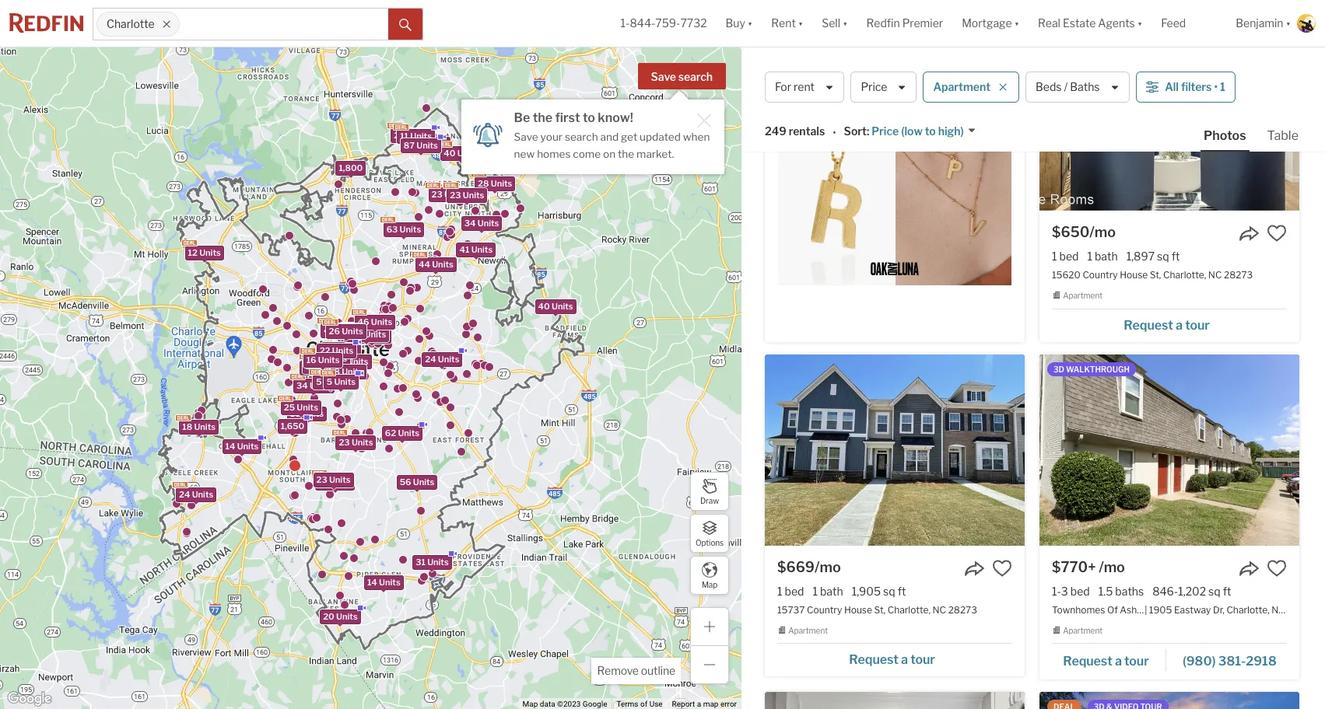 Task type: describe. For each thing, give the bounding box(es) containing it.
a for request a tour button corresponding to $669 /mo
[[902, 653, 908, 668]]

rent ▾ button
[[762, 0, 813, 47]]

tour for $650 /mo
[[1186, 318, 1210, 333]]

ft for $669 /mo
[[898, 585, 906, 598]]

map region
[[0, 25, 927, 710]]

(980) 381-2918 link
[[1167, 648, 1288, 674]]

price (low to high) button
[[870, 124, 977, 139]]

price button
[[851, 72, 917, 103]]

request a tour button for $669 /mo
[[778, 648, 1013, 671]]

2 horizontal spatial charlotte,
[[1227, 605, 1270, 616]]

15620
[[1053, 269, 1081, 281]]

1 up 15737
[[778, 585, 783, 598]]

20 units
[[323, 612, 357, 623]]

15737 country house st, charlotte, nc 28273
[[778, 605, 978, 616]]

1,897
[[1127, 250, 1155, 263]]

39 units
[[334, 356, 368, 367]]

report for report a map error
[[672, 701, 695, 709]]

buy
[[726, 17, 746, 30]]

walkthrough
[[1067, 365, 1130, 374]]

▾ for buy ▾
[[748, 17, 753, 30]]

sell ▾ button
[[822, 0, 848, 47]]

request for $650 /mo
[[1124, 318, 1174, 333]]

report a map error
[[672, 701, 737, 709]]

| 1905 eastway dr, charlotte, nc 28205
[[1145, 605, 1318, 616]]

1 vertical spatial 40
[[538, 301, 550, 312]]

apartment for $669 /mo
[[789, 626, 828, 636]]

all
[[1166, 80, 1179, 94]]

request a tour button down townhomes of ashbrook on the bottom of the page
[[1053, 649, 1167, 673]]

data
[[540, 701, 556, 709]]

11
[[400, 130, 408, 141]]

10 units
[[318, 478, 352, 488]]

3d
[[1054, 365, 1065, 374]]

22 units
[[319, 346, 353, 357]]

remove apartment image
[[999, 83, 1008, 92]]

sq for $669 /mo
[[884, 585, 896, 598]]

28273 for $669 /mo
[[949, 605, 978, 616]]

▾ for benjamin ▾
[[1286, 17, 1292, 30]]

mortgage ▾ button
[[962, 0, 1020, 47]]

come
[[573, 148, 601, 160]]

for
[[775, 80, 792, 94]]

google
[[583, 701, 608, 709]]

buy ▾ button
[[717, 0, 762, 47]]

1 horizontal spatial 14 units
[[367, 578, 400, 588]]

• for all filters • 1
[[1215, 80, 1218, 94]]

2
[[327, 350, 333, 361]]

▾ for rent ▾
[[799, 17, 804, 30]]

5 ▾ from the left
[[1138, 17, 1143, 30]]

apartment for $770+ /mo
[[1064, 626, 1103, 636]]

a for $650 /mo request a tour button
[[1176, 318, 1183, 333]]

sell
[[822, 17, 841, 30]]

country for $650
[[1083, 269, 1118, 281]]

$770+
[[1053, 559, 1096, 576]]

sq for $650 /mo
[[1158, 250, 1170, 263]]

1 horizontal spatial 40 units
[[538, 301, 573, 312]]

report for report ad
[[978, 79, 1001, 87]]

$770+ /mo
[[1053, 559, 1126, 576]]

39
[[334, 356, 345, 367]]

1 bed for $650 /mo
[[1053, 250, 1079, 263]]

charlotte for charlotte apartments for rent
[[765, 63, 843, 83]]

0 horizontal spatial 16
[[290, 409, 300, 420]]

0 horizontal spatial 40 units
[[444, 148, 479, 159]]

23 down 25 units
[[316, 474, 327, 485]]

28205
[[1288, 605, 1318, 616]]

ad
[[1003, 79, 1012, 87]]

favorite button checkbox for $770+ /mo
[[1267, 559, 1288, 579]]

846-1,202 sq ft
[[1153, 585, 1232, 598]]

error
[[721, 701, 737, 709]]

report ad
[[978, 79, 1012, 87]]

$669
[[778, 559, 815, 576]]

remove charlotte image
[[162, 19, 172, 29]]

premier
[[903, 17, 944, 30]]

market.
[[637, 148, 674, 160]]

townhomes of ashbrook
[[1053, 605, 1163, 616]]

3 inside "map" region
[[312, 355, 318, 366]]

1 vertical spatial 34 units
[[296, 380, 331, 391]]

country for $669
[[807, 605, 843, 616]]

31 units
[[415, 557, 449, 568]]

87
[[403, 139, 415, 150]]

1 vertical spatial rent
[[976, 63, 1016, 83]]

apartment button
[[924, 72, 1020, 103]]

8
[[334, 366, 340, 377]]

0 vertical spatial 15
[[324, 344, 334, 355]]

1-844-759-7732
[[621, 17, 707, 30]]

1 5 units from the left
[[316, 376, 345, 387]]

map for map data ©2023 google
[[523, 701, 538, 709]]

baths
[[1116, 585, 1144, 598]]

favorite button image for $650 /mo
[[1267, 223, 1288, 243]]

draw
[[701, 496, 719, 506]]

ft for $650 /mo
[[1172, 250, 1180, 263]]

:
[[867, 125, 870, 138]]

real estate agents ▾
[[1039, 17, 1143, 30]]

bed for $650
[[1060, 250, 1079, 263]]

1 inside button
[[1221, 80, 1226, 94]]

23 up 41 at the top of page
[[450, 189, 461, 200]]

photo of 1905 eastway dr, charlotte, nc 28205 image
[[1040, 355, 1300, 546]]

1 horizontal spatial tour
[[1125, 655, 1150, 670]]

terms of use link
[[617, 701, 663, 709]]

baths
[[1071, 80, 1100, 94]]

get
[[621, 131, 638, 143]]

remove outline button
[[592, 659, 681, 685]]

2 5 from the left
[[326, 377, 332, 388]]

1 vertical spatial 16 units
[[290, 409, 323, 420]]

photo of 7259 point lake dr, charlotte, nc 28227 image
[[1040, 693, 1300, 710]]

2 horizontal spatial sq
[[1209, 585, 1221, 598]]

1.5
[[1099, 585, 1113, 598]]

23 units down 28
[[450, 189, 484, 200]]

sell ▾
[[822, 17, 848, 30]]

1 vertical spatial 12
[[355, 331, 365, 342]]

6
[[418, 138, 424, 149]]

be the first to know! dialog
[[461, 90, 724, 174]]

sell ▾ button
[[813, 0, 858, 47]]

23 units left 56
[[316, 474, 350, 485]]

1 horizontal spatial 12 units
[[305, 361, 338, 372]]

1,905 sq ft
[[852, 585, 906, 598]]

0 vertical spatial 15 units
[[324, 344, 357, 355]]

846-
[[1153, 585, 1179, 598]]

1 bed for $669 /mo
[[778, 585, 805, 598]]

62
[[385, 428, 396, 439]]

(low
[[902, 125, 923, 138]]

photos button
[[1201, 128, 1265, 152]]

map data ©2023 google
[[523, 701, 608, 709]]

0 horizontal spatial 40
[[444, 148, 455, 159]]

report a map error link
[[672, 701, 737, 709]]

63
[[386, 223, 398, 234]]

2 horizontal spatial ft
[[1223, 585, 1232, 598]]

$669 /mo
[[778, 559, 841, 576]]

terms of use
[[617, 701, 663, 709]]

22
[[319, 346, 330, 357]]

house for $669 /mo
[[845, 605, 873, 616]]

1- for 3
[[1053, 585, 1062, 598]]

/mo for $669 /mo
[[815, 559, 841, 576]]

49
[[323, 325, 335, 336]]

▾ for mortgage ▾
[[1015, 17, 1020, 30]]

st, for $650 /mo
[[1150, 269, 1162, 281]]

bath for $650 /mo
[[1095, 250, 1118, 263]]

beds / baths button
[[1026, 72, 1130, 103]]

2 horizontal spatial 12 units
[[355, 331, 388, 342]]

1 bath for $669 /mo
[[813, 585, 844, 598]]

feed button
[[1152, 0, 1227, 47]]

46
[[357, 316, 369, 327]]

nc for $650 /mo
[[1209, 269, 1223, 281]]

townhomes
[[1053, 605, 1106, 616]]

1 horizontal spatial 3
[[1062, 585, 1069, 598]]

mortgage ▾ button
[[953, 0, 1029, 47]]

6 units
[[418, 138, 447, 149]]

1 vertical spatial 34
[[296, 380, 308, 391]]

1905
[[1150, 605, 1173, 616]]

request a tour down townhomes of ashbrook on the bottom of the page
[[1064, 655, 1150, 670]]

44 units
[[418, 259, 453, 270]]

0 vertical spatial 14
[[225, 441, 235, 452]]

1,202
[[1179, 585, 1207, 598]]

feed
[[1162, 17, 1187, 30]]

bed for $669
[[785, 585, 805, 598]]

(980)
[[1183, 655, 1216, 670]]

a for request a tour button underneath townhomes of ashbrook on the bottom of the page
[[1116, 655, 1122, 670]]

rent inside dropdown button
[[772, 17, 796, 30]]

of
[[641, 701, 648, 709]]

bath for $669 /mo
[[820, 585, 844, 598]]

1,897 sq ft
[[1127, 250, 1180, 263]]

request for $669 /mo
[[850, 653, 899, 668]]

273
[[302, 362, 319, 373]]

charlotte, for $650 /mo
[[1164, 269, 1207, 281]]

56 units
[[399, 477, 434, 487]]

redfin premier button
[[858, 0, 953, 47]]

search inside button
[[679, 70, 713, 83]]



Task type: locate. For each thing, give the bounding box(es) containing it.
request up photo of 3517 burner dr, charlotte, nc 28205
[[850, 653, 899, 668]]

photos
[[1204, 128, 1247, 143]]

save search button
[[638, 63, 726, 90]]

▾ left user photo
[[1286, 17, 1292, 30]]

st, down 1,897 sq ft
[[1150, 269, 1162, 281]]

34 units up 41 units at the left of the page
[[464, 218, 499, 229]]

/mo
[[1090, 224, 1116, 240], [815, 559, 841, 576], [1099, 559, 1126, 576]]

tour for $669 /mo
[[911, 653, 936, 668]]

0 vertical spatial charlotte
[[107, 17, 155, 31]]

the right be
[[533, 111, 553, 125]]

0 vertical spatial save
[[651, 70, 676, 83]]

2 horizontal spatial request
[[1124, 318, 1174, 333]]

0 horizontal spatial to
[[583, 111, 595, 125]]

6 ▾ from the left
[[1286, 17, 1292, 30]]

of
[[1108, 605, 1118, 616]]

map left "data"
[[523, 701, 538, 709]]

charlotte,
[[1164, 269, 1207, 281], [888, 605, 931, 616], [1227, 605, 1270, 616]]

5 units down '19 units'
[[316, 376, 345, 387]]

save for save your search and get updated when new homes come on the market.
[[514, 131, 538, 143]]

12
[[188, 247, 197, 258], [355, 331, 365, 342], [305, 361, 315, 372]]

apartment down 15737
[[789, 626, 828, 636]]

None search field
[[180, 9, 388, 40]]

23 units left 62
[[339, 437, 373, 448]]

1 horizontal spatial favorite button checkbox
[[1267, 559, 1288, 579]]

23 down "6 units"
[[431, 189, 442, 200]]

high)
[[939, 125, 964, 138]]

0 horizontal spatial 12 units
[[188, 247, 221, 258]]

1 bath
[[1088, 250, 1118, 263], [813, 585, 844, 598]]

search up come
[[565, 131, 598, 143]]

0 vertical spatial 1 bath
[[1088, 250, 1118, 263]]

1 bath down $669 /mo
[[813, 585, 844, 598]]

1 vertical spatial 15 units
[[306, 371, 339, 382]]

1 bed up 15620
[[1053, 250, 1079, 263]]

1 horizontal spatial st,
[[1150, 269, 1162, 281]]

1 horizontal spatial sq
[[1158, 250, 1170, 263]]

4 ▾ from the left
[[1015, 17, 1020, 30]]

2 horizontal spatial nc
[[1272, 605, 1286, 616]]

1 ▾ from the left
[[748, 17, 753, 30]]

▾ right mortgage
[[1015, 17, 1020, 30]]

• inside all filters • 1 button
[[1215, 80, 1218, 94]]

2 favorite button checkbox from the left
[[1267, 559, 1288, 579]]

0 vertical spatial 28273
[[1225, 269, 1254, 281]]

charlotte for charlotte
[[107, 17, 155, 31]]

1 vertical spatial report
[[672, 701, 695, 709]]

eastway
[[1175, 605, 1212, 616]]

request
[[1124, 318, 1174, 333], [850, 653, 899, 668], [1064, 655, 1113, 670]]

to inside "dialog"
[[583, 111, 595, 125]]

12 units
[[188, 247, 221, 258], [355, 331, 388, 342], [305, 361, 338, 372]]

to right (low
[[925, 125, 936, 138]]

request a tour button down 15620 country house st, charlotte, nc 28273
[[1053, 313, 1288, 336]]

62 units
[[385, 428, 419, 439]]

report inside button
[[978, 79, 1001, 87]]

benjamin
[[1236, 17, 1284, 30]]

15737
[[778, 605, 805, 616]]

▾ left sell
[[799, 17, 804, 30]]

1 down $669 /mo
[[813, 585, 818, 598]]

15 up 3 units
[[324, 344, 334, 355]]

34 units down 19
[[296, 380, 331, 391]]

report left 'ad'
[[978, 79, 1001, 87]]

/mo for $770+ /mo
[[1099, 559, 1126, 576]]

charlotte, right dr,
[[1227, 605, 1270, 616]]

favorite button checkbox left $770+
[[993, 559, 1013, 579]]

apartment down 15620
[[1064, 291, 1103, 300]]

/
[[1065, 80, 1068, 94]]

bath down $669 /mo
[[820, 585, 844, 598]]

• left sort
[[833, 126, 837, 139]]

1 horizontal spatial rent
[[976, 63, 1016, 83]]

sq up dr,
[[1209, 585, 1221, 598]]

price for price (low to high)
[[872, 125, 899, 138]]

to inside button
[[925, 125, 936, 138]]

save down 1-844-759-7732
[[651, 70, 676, 83]]

3 ▾ from the left
[[843, 17, 848, 30]]

ft up the | 1905 eastway dr, charlotte, nc 28205
[[1223, 585, 1232, 598]]

bed up 15737
[[785, 585, 805, 598]]

apartment left remove apartment icon
[[934, 80, 991, 94]]

to right the first
[[583, 111, 595, 125]]

save your search and get updated when new homes come on the market.
[[514, 131, 710, 160]]

34 down 273
[[296, 380, 308, 391]]

0 vertical spatial favorite button image
[[1267, 223, 1288, 243]]

0 horizontal spatial the
[[533, 111, 553, 125]]

▾ right buy
[[748, 17, 753, 30]]

1 horizontal spatial •
[[1215, 80, 1218, 94]]

report left map at bottom
[[672, 701, 695, 709]]

0 vertical spatial price
[[861, 80, 888, 94]]

map button
[[691, 557, 729, 596]]

1 vertical spatial 1-
[[1053, 585, 1062, 598]]

real estate agents ▾ link
[[1039, 0, 1143, 47]]

the inside save your search and get updated when new homes come on the market.
[[618, 148, 635, 160]]

map for map
[[702, 580, 718, 590]]

a up photo of 3517 burner dr, charlotte, nc 28205
[[902, 653, 908, 668]]

request a tour for $650 /mo
[[1124, 318, 1210, 333]]

request a tour down 15620 country house st, charlotte, nc 28273
[[1124, 318, 1210, 333]]

apartment
[[934, 80, 991, 94], [1064, 291, 1103, 300], [789, 626, 828, 636], [1064, 626, 1103, 636]]

0 vertical spatial 12 units
[[188, 247, 221, 258]]

request a tour button for $650 /mo
[[1053, 313, 1288, 336]]

terms
[[617, 701, 639, 709]]

40
[[444, 148, 455, 159], [538, 301, 550, 312]]

the right on on the left top of the page
[[618, 148, 635, 160]]

country right 15737
[[807, 605, 843, 616]]

save search
[[651, 70, 713, 83]]

bed up 15620
[[1060, 250, 1079, 263]]

save inside save your search and get updated when new homes come on the market.
[[514, 131, 538, 143]]

1 vertical spatial 1 bath
[[813, 585, 844, 598]]

request a tour button
[[1053, 313, 1288, 336], [778, 648, 1013, 671], [1053, 649, 1167, 673]]

2 ▾ from the left
[[799, 17, 804, 30]]

1 vertical spatial price
[[872, 125, 899, 138]]

request down 15620 country house st, charlotte, nc 28273
[[1124, 318, 1174, 333]]

1 vertical spatial 3
[[1062, 585, 1069, 598]]

1 vertical spatial 14
[[367, 578, 377, 588]]

0 horizontal spatial search
[[565, 131, 598, 143]]

28
[[478, 178, 489, 189]]

0 horizontal spatial bath
[[820, 585, 844, 598]]

1- left 759-
[[621, 17, 630, 30]]

56
[[399, 477, 411, 487]]

• inside "249 rentals •"
[[833, 126, 837, 139]]

• for 249 rentals •
[[833, 126, 837, 139]]

0 horizontal spatial request
[[850, 653, 899, 668]]

photo of 3517 burner dr, charlotte, nc 28205 image
[[765, 693, 1025, 710]]

©2023
[[557, 701, 581, 709]]

apartment down "townhomes"
[[1064, 626, 1103, 636]]

0 vertical spatial house
[[1120, 269, 1148, 281]]

(980) 381-2918
[[1183, 655, 1277, 670]]

user photo image
[[1298, 14, 1316, 33]]

tour up photo of 3517 burner dr, charlotte, nc 28205
[[911, 653, 936, 668]]

0 vertical spatial search
[[679, 70, 713, 83]]

249 rentals •
[[765, 125, 837, 139]]

0 horizontal spatial nc
[[933, 605, 947, 616]]

map down options
[[702, 580, 718, 590]]

rent
[[794, 80, 815, 94]]

1 vertical spatial 14 units
[[367, 578, 400, 588]]

0 vertical spatial 16 units
[[306, 355, 339, 366]]

1 horizontal spatial 34
[[464, 218, 476, 229]]

tour down 15620 country house st, charlotte, nc 28273
[[1186, 318, 1210, 333]]

1 bed
[[1053, 250, 1079, 263], [778, 585, 805, 598]]

your
[[541, 131, 563, 143]]

34
[[464, 218, 476, 229], [296, 380, 308, 391]]

40 units
[[444, 148, 479, 159], [538, 301, 573, 312]]

0 vertical spatial 12
[[188, 247, 197, 258]]

sq up 15620 country house st, charlotte, nc 28273
[[1158, 250, 1170, 263]]

google image
[[4, 690, 55, 710]]

2 horizontal spatial 12
[[355, 331, 365, 342]]

1 vertical spatial map
[[523, 701, 538, 709]]

1 up 15620
[[1053, 250, 1058, 263]]

photo of 15737 country house st, charlotte, nc 28273 image
[[765, 355, 1025, 546]]

1 down the $650 /mo
[[1088, 250, 1093, 263]]

house for $650 /mo
[[1120, 269, 1148, 281]]

charlotte, down 1,897 sq ft
[[1164, 269, 1207, 281]]

1 vertical spatial 12 units
[[355, 331, 388, 342]]

know!
[[598, 111, 634, 125]]

options
[[696, 538, 724, 548]]

favorite button image
[[1267, 223, 1288, 243], [1267, 559, 1288, 579]]

0 horizontal spatial 5
[[316, 376, 322, 387]]

5 left 8
[[326, 377, 332, 388]]

1 bath for $650 /mo
[[1088, 250, 1118, 263]]

ft up 15737 country house st, charlotte, nc 28273
[[898, 585, 906, 598]]

0 horizontal spatial 15
[[306, 371, 316, 382]]

house down 1,905
[[845, 605, 873, 616]]

sq up 15737 country house st, charlotte, nc 28273
[[884, 585, 896, 598]]

favorite button checkbox up the | 1905 eastway dr, charlotte, nc 28205
[[1267, 559, 1288, 579]]

rent ▾ button
[[772, 0, 804, 47]]

41
[[459, 244, 469, 255]]

sort
[[844, 125, 867, 138]]

0 horizontal spatial rent
[[772, 17, 796, 30]]

favorite button checkbox
[[993, 559, 1013, 579], [1267, 559, 1288, 579]]

search inside save your search and get updated when new homes come on the market.
[[565, 131, 598, 143]]

request a tour button up photo of 3517 burner dr, charlotte, nc 28205
[[778, 648, 1013, 671]]

1 horizontal spatial house
[[1120, 269, 1148, 281]]

1 horizontal spatial search
[[679, 70, 713, 83]]

1 vertical spatial 15
[[306, 371, 316, 382]]

a down of
[[1116, 655, 1122, 670]]

87 units
[[403, 139, 438, 150]]

5 units down 39
[[326, 377, 355, 388]]

beds / baths
[[1036, 80, 1100, 94]]

1 horizontal spatial 14
[[367, 578, 377, 588]]

save inside button
[[651, 70, 676, 83]]

st, for $669 /mo
[[875, 605, 886, 616]]

house down 1,897
[[1120, 269, 1148, 281]]

homes
[[537, 148, 571, 160]]

1 bed up 15737
[[778, 585, 805, 598]]

/mo for $650 /mo
[[1090, 224, 1116, 240]]

2 vertical spatial 12 units
[[305, 361, 338, 372]]

15620 country house st, charlotte, nc 28273
[[1053, 269, 1254, 281]]

charlotte, down 1,905 sq ft on the bottom right
[[888, 605, 931, 616]]

1 horizontal spatial save
[[651, 70, 676, 83]]

bath down the $650 /mo
[[1095, 250, 1118, 263]]

1-
[[621, 17, 630, 30], [1053, 585, 1062, 598]]

0 horizontal spatial charlotte
[[107, 17, 155, 31]]

• right filters
[[1215, 80, 1218, 94]]

1 vertical spatial st,
[[875, 605, 886, 616]]

price for price
[[861, 80, 888, 94]]

redfin
[[867, 17, 900, 30]]

1 favorite button image from the top
[[1267, 223, 1288, 243]]

0 horizontal spatial 28273
[[949, 605, 978, 616]]

1 horizontal spatial ft
[[1172, 250, 1180, 263]]

1 horizontal spatial the
[[618, 148, 635, 160]]

1- for 844-
[[621, 17, 630, 30]]

$650
[[1053, 224, 1090, 240]]

bed up "townhomes"
[[1071, 585, 1090, 598]]

0 horizontal spatial map
[[523, 701, 538, 709]]

for rent button
[[765, 72, 845, 103]]

1.5 baths
[[1099, 585, 1144, 598]]

25 units
[[284, 402, 318, 413]]

1 5 from the left
[[316, 376, 322, 387]]

0 horizontal spatial house
[[845, 605, 873, 616]]

0 horizontal spatial •
[[833, 126, 837, 139]]

favorite button checkbox for $669 /mo
[[993, 559, 1013, 579]]

photo of 15620 country house st, charlotte, nc 28273 image
[[1040, 19, 1300, 211]]

charlotte
[[107, 17, 155, 31], [765, 63, 843, 83]]

1,905
[[852, 585, 881, 598]]

1 vertical spatial favorite button image
[[1267, 559, 1288, 579]]

save
[[651, 70, 676, 83], [514, 131, 538, 143]]

249
[[765, 125, 787, 138]]

a down 15620 country house st, charlotte, nc 28273
[[1176, 318, 1183, 333]]

1 right filters
[[1221, 80, 1226, 94]]

34 up 41 at the top of page
[[464, 218, 476, 229]]

2 vertical spatial 12
[[305, 361, 315, 372]]

▾ right sell
[[843, 17, 848, 30]]

1 horizontal spatial country
[[1083, 269, 1118, 281]]

and
[[601, 131, 619, 143]]

favorite button image
[[993, 559, 1013, 579]]

report ad button
[[978, 79, 1012, 90]]

0 horizontal spatial 34 units
[[296, 380, 331, 391]]

2 units
[[327, 350, 356, 361]]

1 favorite button checkbox from the left
[[993, 559, 1013, 579]]

0 vertical spatial bath
[[1095, 250, 1118, 263]]

1 vertical spatial country
[[807, 605, 843, 616]]

5 down 273 units
[[316, 376, 322, 387]]

1 vertical spatial the
[[618, 148, 635, 160]]

0 vertical spatial map
[[702, 580, 718, 590]]

st, down 1,905 sq ft on the bottom right
[[875, 605, 886, 616]]

map inside map button
[[702, 580, 718, 590]]

price up the :
[[861, 80, 888, 94]]

0 vertical spatial 14 units
[[225, 441, 258, 452]]

request down "townhomes"
[[1064, 655, 1113, 670]]

2 5 units from the left
[[326, 377, 355, 388]]

bath
[[1095, 250, 1118, 263], [820, 585, 844, 598]]

0 horizontal spatial save
[[514, 131, 538, 143]]

be
[[514, 111, 530, 125]]

0 vertical spatial rent
[[772, 17, 796, 30]]

apartment inside button
[[934, 80, 991, 94]]

46 units
[[357, 316, 392, 327]]

tour up photo of 7259 point lake dr, charlotte, nc 28227
[[1125, 655, 1150, 670]]

170 units
[[347, 329, 386, 340]]

23 units down "6 units"
[[431, 189, 466, 200]]

0 vertical spatial the
[[533, 111, 553, 125]]

favorite button image for $770+ /mo
[[1267, 559, 1288, 579]]

apartment for $650 /mo
[[1064, 291, 1103, 300]]

49 units
[[323, 325, 358, 336]]

report
[[978, 79, 1001, 87], [672, 701, 695, 709]]

0 vertical spatial report
[[978, 79, 1001, 87]]

nc
[[1209, 269, 1223, 281], [933, 605, 947, 616], [1272, 605, 1286, 616]]

▾ for sell ▾
[[843, 17, 848, 30]]

advertisement
[[778, 75, 844, 87]]

1-844-759-7732 link
[[621, 17, 707, 30]]

save for save search
[[651, 70, 676, 83]]

0 horizontal spatial tour
[[911, 653, 936, 668]]

0 vertical spatial 16
[[306, 355, 316, 366]]

1 horizontal spatial 1-
[[1053, 585, 1062, 598]]

be the first to know!
[[514, 111, 634, 125]]

remove outline
[[597, 665, 676, 678]]

favorite button checkbox
[[1267, 223, 1288, 243]]

0 vertical spatial 34 units
[[464, 218, 499, 229]]

beds
[[1036, 80, 1062, 94]]

1 horizontal spatial charlotte,
[[1164, 269, 1207, 281]]

0 horizontal spatial report
[[672, 701, 695, 709]]

0 horizontal spatial country
[[807, 605, 843, 616]]

nc for $669 /mo
[[933, 605, 947, 616]]

15
[[324, 344, 334, 355], [306, 371, 316, 382]]

0 vertical spatial •
[[1215, 80, 1218, 94]]

0 vertical spatial 34
[[464, 218, 476, 229]]

23 up 10 units
[[339, 437, 350, 448]]

1 horizontal spatial 12
[[305, 361, 315, 372]]

1 vertical spatial charlotte
[[765, 63, 843, 83]]

0 vertical spatial 1-
[[621, 17, 630, 30]]

request a tour up photo of 3517 burner dr, charlotte, nc 28205
[[850, 653, 936, 668]]

▾ right agents
[[1138, 17, 1143, 30]]

15 down 3 units
[[306, 371, 316, 382]]

mortgage ▾
[[962, 17, 1020, 30]]

0 horizontal spatial sq
[[884, 585, 896, 598]]

2 favorite button image from the top
[[1267, 559, 1288, 579]]

1 horizontal spatial 16
[[306, 355, 316, 366]]

1 vertical spatial 28273
[[949, 605, 978, 616]]

request a tour for $669 /mo
[[850, 653, 936, 668]]

0 vertical spatial 40 units
[[444, 148, 479, 159]]

0 horizontal spatial 14 units
[[225, 441, 258, 452]]

new
[[514, 148, 535, 160]]

submit search image
[[399, 18, 412, 31]]

1 horizontal spatial 34 units
[[464, 218, 499, 229]]

1 horizontal spatial nc
[[1209, 269, 1223, 281]]

country right 15620
[[1083, 269, 1118, 281]]

price right the :
[[872, 125, 899, 138]]

country
[[1083, 269, 1118, 281], [807, 605, 843, 616]]

agents
[[1099, 17, 1136, 30]]

28273 for $650 /mo
[[1225, 269, 1254, 281]]

a left map at bottom
[[697, 701, 702, 709]]

search down 7732 at the right top of page
[[679, 70, 713, 83]]

charlotte, for $669 /mo
[[888, 605, 931, 616]]

1- up "townhomes"
[[1053, 585, 1062, 598]]

ft up 15620 country house st, charlotte, nc 28273
[[1172, 250, 1180, 263]]

1 horizontal spatial request
[[1064, 655, 1113, 670]]

15 units
[[324, 344, 357, 355], [306, 371, 339, 382]]

63 units
[[386, 223, 421, 234]]

0 horizontal spatial favorite button checkbox
[[993, 559, 1013, 579]]

ad region
[[778, 91, 1012, 286]]

outline
[[641, 665, 676, 678]]

buy ▾
[[726, 17, 753, 30]]

2 horizontal spatial tour
[[1186, 318, 1210, 333]]

1,650
[[280, 421, 304, 432]]

1 horizontal spatial 15
[[324, 344, 334, 355]]

save up new
[[514, 131, 538, 143]]

1 bath down the $650 /mo
[[1088, 250, 1118, 263]]



Task type: vqa. For each thing, say whether or not it's contained in the screenshot.
left The 34 Units
yes



